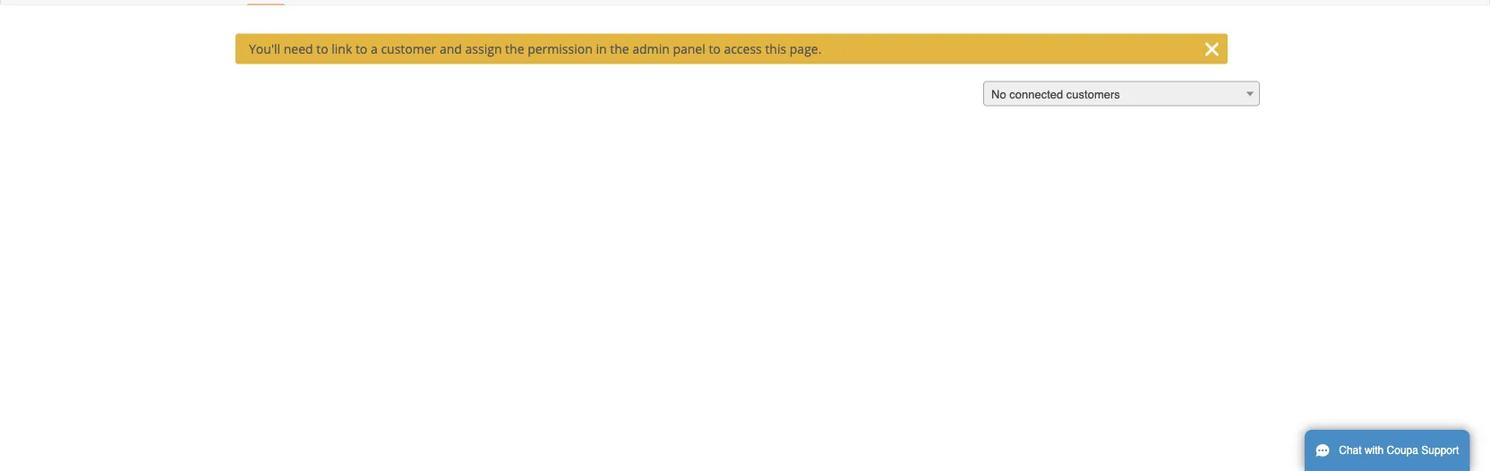 Task type: describe. For each thing, give the bounding box(es) containing it.
chat with coupa support button
[[1305, 430, 1470, 471]]

1 the from the left
[[505, 40, 524, 57]]

need
[[284, 40, 313, 57]]

coupa
[[1387, 444, 1419, 457]]

in
[[596, 40, 607, 57]]

3 to from the left
[[709, 40, 721, 57]]

2 to from the left
[[355, 40, 367, 57]]

you'll need to link to a customer and assign the permission in the admin panel to access this page.
[[249, 40, 822, 57]]

page.
[[790, 40, 822, 57]]

and
[[440, 40, 462, 57]]

customer
[[381, 40, 436, 57]]



Task type: locate. For each thing, give the bounding box(es) containing it.
0 horizontal spatial to
[[316, 40, 328, 57]]

with
[[1365, 444, 1384, 457]]

access
[[724, 40, 762, 57]]

chat with coupa support
[[1339, 444, 1459, 457]]

panel
[[673, 40, 705, 57]]

assign
[[465, 40, 502, 57]]

permission
[[528, 40, 593, 57]]

a
[[371, 40, 378, 57]]

you'll
[[249, 40, 280, 57]]

to left a
[[355, 40, 367, 57]]

1 to from the left
[[316, 40, 328, 57]]

0 horizontal spatial the
[[505, 40, 524, 57]]

the
[[505, 40, 524, 57], [610, 40, 629, 57]]

the right in
[[610, 40, 629, 57]]

to
[[316, 40, 328, 57], [355, 40, 367, 57], [709, 40, 721, 57]]

support
[[1421, 444, 1459, 457]]

to left link
[[316, 40, 328, 57]]

this
[[765, 40, 786, 57]]

to right panel at left
[[709, 40, 721, 57]]

link
[[332, 40, 352, 57]]

2 the from the left
[[610, 40, 629, 57]]

1 horizontal spatial the
[[610, 40, 629, 57]]

chat
[[1339, 444, 1362, 457]]

2 horizontal spatial to
[[709, 40, 721, 57]]

the right assign
[[505, 40, 524, 57]]

admin
[[632, 40, 670, 57]]

1 horizontal spatial to
[[355, 40, 367, 57]]



Task type: vqa. For each thing, say whether or not it's contained in the screenshot.
PANEL
yes



